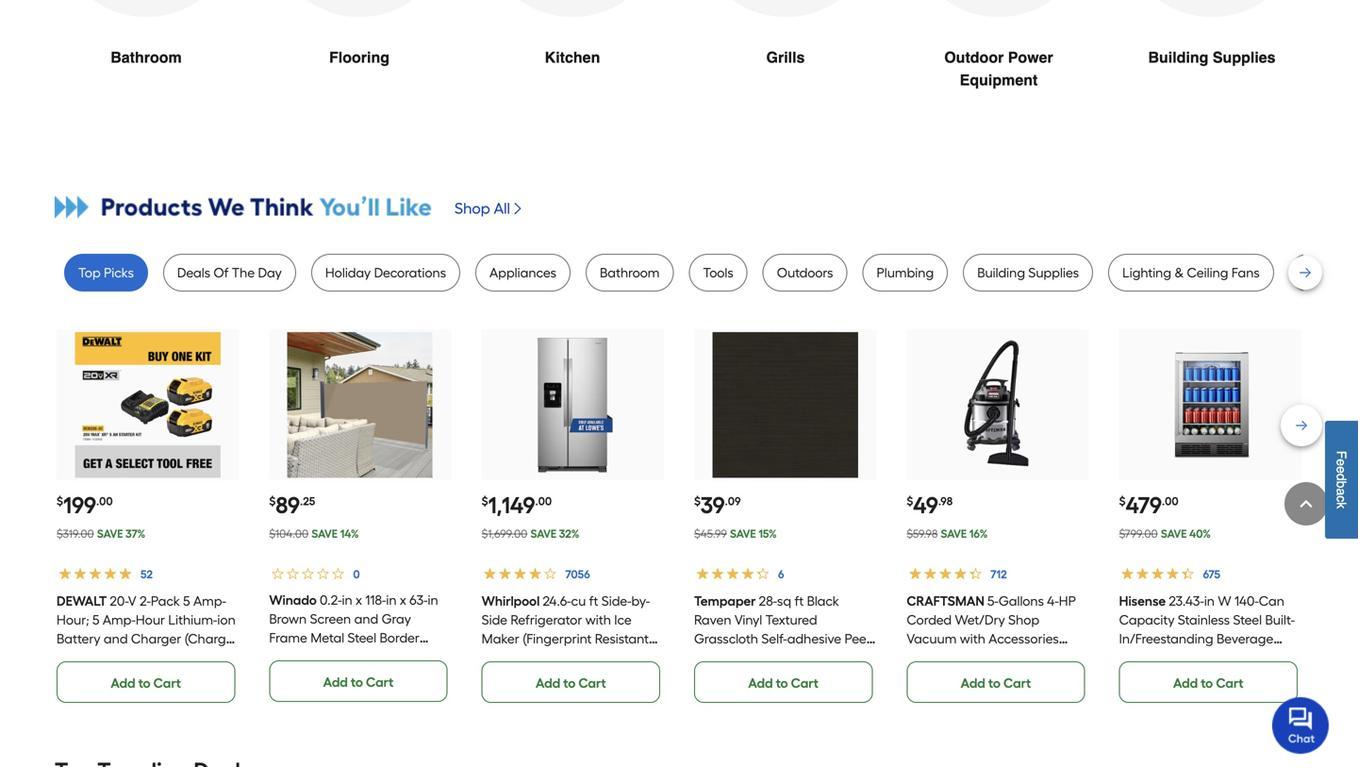 Task type: vqa. For each thing, say whether or not it's contained in the screenshot.
Lowe's PRO's Lowe's
no



Task type: describe. For each thing, give the bounding box(es) containing it.
border
[[380, 630, 420, 646]]

metal
[[311, 630, 344, 646]]

$104.00 save 14%
[[269, 527, 359, 541]]

2-
[[140, 593, 151, 609]]

cart for 89
[[366, 674, 394, 690]]

24.6-cu ft side-by- side refrigerator with ice maker (fingerprint resistant stainless steel)
[[482, 593, 650, 666]]

resistant
[[595, 631, 649, 647]]

20-v 2-pack 5 amp- hour; 5 amp-hour lithium-ion battery and charger (charger included)
[[57, 593, 238, 666]]

hour;
[[57, 612, 89, 628]]

steel inside 23.43-in w 140-can capacity stainless steel built- in/freestanding beverage refrigerator with glass door
[[1234, 612, 1262, 628]]

cart for 199
[[153, 675, 181, 691]]

1 vertical spatial supplies
[[1029, 265, 1079, 281]]

wallpaper
[[753, 650, 816, 666]]

ion
[[217, 612, 236, 628]]

to for 89
[[351, 674, 363, 690]]

add to cart for 49
[[961, 675, 1031, 691]]

v
[[128, 593, 136, 609]]

ice
[[614, 612, 632, 628]]

in up gray
[[386, 592, 397, 608]]

$59.98
[[907, 527, 938, 541]]

decorations
[[374, 265, 446, 281]]

beverage
[[1217, 631, 1274, 647]]

dewalt
[[57, 593, 107, 609]]

steel inside 0.2-in x 118-in x 63-in brown screen and gray frame metal steel border fencing
[[348, 630, 377, 646]]

in up screen on the left bottom of page
[[342, 592, 353, 608]]

shop all
[[455, 200, 510, 218]]

refrigerator inside "24.6-cu ft side-by- side refrigerator with ice maker (fingerprint resistant stainless steel)"
[[511, 612, 582, 628]]

a
[[1335, 488, 1350, 495]]

16%
[[970, 527, 988, 541]]

add for 89
[[323, 674, 348, 690]]

lighting & ceiling fans
[[1123, 265, 1260, 281]]

textured
[[766, 612, 818, 628]]

outdoors
[[777, 265, 834, 281]]

adhesive
[[788, 631, 842, 647]]

maker
[[482, 631, 520, 647]]

scroll to top element
[[1285, 482, 1328, 526]]

can
[[1259, 593, 1285, 609]]

add for 479
[[1174, 675, 1198, 691]]

ceiling
[[1187, 265, 1229, 281]]

$ 89 .25
[[269, 492, 315, 519]]

add to cart for 89
[[323, 674, 394, 690]]

save for 49
[[941, 527, 967, 541]]

chevron right image
[[510, 201, 525, 216]]

capacity
[[1120, 612, 1175, 628]]

the
[[232, 265, 255, 281]]

pack
[[151, 593, 180, 609]]

1 horizontal spatial 5
[[183, 593, 190, 609]]

(charger
[[185, 631, 238, 647]]

$45.99
[[694, 527, 727, 541]]

$799.00 save 40%
[[1120, 527, 1211, 541]]

add for 49
[[961, 675, 986, 691]]

tempaper 28-sq ft black raven vinyl textured grasscloth self-adhesive peel and stick wallpaper image
[[713, 332, 859, 478]]

building inside building supplies link
[[1149, 49, 1209, 66]]

stainless inside 23.43-in w 140-can capacity stainless steel built- in/freestanding beverage refrigerator with glass door
[[1178, 612, 1230, 628]]

kitchen
[[545, 49, 600, 66]]

49
[[914, 492, 939, 519]]

add to cart for 199
[[111, 675, 181, 691]]

40%
[[1190, 527, 1211, 541]]

.98
[[939, 494, 953, 508]]

14%
[[340, 527, 359, 541]]

dewalt 20-v 2-pack 5 amp-hour; 5 amp-hour lithium-ion battery and charger (charger included) image
[[75, 332, 221, 478]]

tempaper
[[694, 593, 756, 609]]

add to cart link for 1,149
[[482, 662, 660, 703]]

0 horizontal spatial amp-
[[103, 612, 136, 628]]

23.43-
[[1169, 593, 1205, 609]]

all
[[494, 200, 510, 218]]

save for 479
[[1161, 527, 1187, 541]]

outdoor power equipment
[[945, 49, 1054, 89]]

hour
[[136, 612, 165, 628]]

picks
[[104, 265, 134, 281]]

charger
[[131, 631, 181, 647]]

outdoor power equipment link
[[908, 0, 1091, 137]]

with inside "24.6-cu ft side-by- side refrigerator with ice maker (fingerprint resistant stainless steel)"
[[586, 612, 611, 628]]

chevron up image
[[1297, 494, 1316, 513]]

lighting
[[1123, 265, 1172, 281]]

shop inside the 5-gallons 4-hp corded wet/dry shop vacuum with accessories included
[[1009, 612, 1040, 628]]

2 x from the left
[[400, 592, 406, 608]]

outdoor
[[945, 49, 1004, 66]]

$319.00
[[57, 527, 94, 541]]

.09
[[725, 494, 741, 508]]

$ 199 .00
[[57, 492, 113, 519]]

&
[[1175, 265, 1184, 281]]

cart for 49
[[1004, 675, 1031, 691]]

28-
[[759, 593, 777, 609]]

to for 199
[[138, 675, 151, 691]]

2 e from the top
[[1335, 466, 1350, 473]]

39 list item
[[694, 329, 877, 703]]

and inside 28-sq ft black raven vinyl textured grasscloth self-adhesive peel and stick wallpaper
[[694, 650, 719, 666]]

49 list item
[[907, 329, 1089, 703]]

frame
[[269, 630, 307, 646]]

plumbing
[[877, 265, 934, 281]]

winado
[[269, 592, 317, 608]]

flooring link
[[268, 0, 451, 114]]

5-gallons 4-hp corded wet/dry shop vacuum with accessories included
[[907, 593, 1076, 666]]

cart for 479
[[1216, 675, 1244, 691]]

with inside the 5-gallons 4-hp corded wet/dry shop vacuum with accessories included
[[960, 631, 986, 647]]

479 list item
[[1120, 329, 1302, 703]]

1 horizontal spatial bathroom
[[600, 265, 660, 281]]

to for 39
[[776, 675, 788, 691]]

1 vertical spatial building
[[978, 265, 1026, 281]]

whirlpool
[[482, 593, 540, 609]]

battery
[[57, 631, 101, 647]]

sq
[[777, 593, 792, 609]]

vacuum
[[907, 631, 957, 647]]

to for 49
[[989, 675, 1001, 691]]

kitchen link
[[481, 0, 664, 114]]

479
[[1126, 492, 1162, 519]]

.25
[[300, 494, 315, 508]]

add to cart for 39
[[748, 675, 819, 691]]

$ for 479
[[1120, 494, 1126, 508]]

f e e d b a c k
[[1335, 451, 1350, 509]]

peel
[[845, 631, 870, 647]]

by-
[[632, 593, 650, 609]]

add to cart for 479
[[1174, 675, 1244, 691]]

hisense 23.43-in w 140-can capacity stainless steel built-in/freestanding beverage refrigerator with glass door image
[[1138, 332, 1284, 478]]

$799.00
[[1120, 527, 1158, 541]]

lithium-
[[168, 612, 217, 628]]

32%
[[559, 527, 580, 541]]

cu
[[571, 593, 586, 609]]



Task type: locate. For each thing, give the bounding box(es) containing it.
hisense
[[1120, 593, 1166, 609]]

refrigerator
[[511, 612, 582, 628], [1120, 650, 1191, 666]]

0 vertical spatial with
[[586, 612, 611, 628]]

building supplies
[[1149, 49, 1276, 66], [978, 265, 1079, 281]]

cart inside 1,149 "list item"
[[579, 675, 606, 691]]

add inside 199 list item
[[111, 675, 135, 691]]

$ up $59.98
[[907, 494, 914, 508]]

0 vertical spatial steel
[[1234, 612, 1262, 628]]

1 horizontal spatial supplies
[[1213, 49, 1276, 66]]

1 horizontal spatial with
[[960, 631, 986, 647]]

x
[[356, 592, 362, 608], [400, 592, 406, 608]]

1 e from the top
[[1335, 459, 1350, 466]]

$319.00 save 37%
[[57, 527, 145, 541]]

to for 1,149
[[563, 675, 576, 691]]

day
[[258, 265, 282, 281]]

1 vertical spatial with
[[960, 631, 986, 647]]

3 $ from the left
[[482, 494, 488, 508]]

5 right 'hour;'
[[92, 612, 100, 628]]

add to cart inside 479 list item
[[1174, 675, 1244, 691]]

in/freestanding
[[1120, 631, 1214, 647]]

save for 39
[[730, 527, 756, 541]]

1 vertical spatial building supplies
[[978, 265, 1079, 281]]

bathroom link
[[55, 0, 238, 114]]

ft for 1,149
[[589, 593, 599, 609]]

add to cart inside 1,149 "list item"
[[536, 675, 606, 691]]

add to cart link inside 199 list item
[[57, 662, 235, 703]]

two planks of vinyl flooring in different shades of brown. image
[[268, 0, 451, 17]]

save left 15%
[[730, 527, 756, 541]]

in right the 118-
[[428, 592, 438, 608]]

2 vertical spatial with
[[1194, 650, 1220, 666]]

2 ft from the left
[[795, 593, 804, 609]]

add to cart link inside 479 list item
[[1120, 662, 1298, 703]]

0 horizontal spatial 5
[[92, 612, 100, 628]]

chat invite button image
[[1273, 696, 1330, 754]]

add to cart link for 199
[[57, 662, 235, 703]]

$ up $45.99
[[694, 494, 701, 508]]

add to cart link for 479
[[1120, 662, 1298, 703]]

to down the charger
[[138, 675, 151, 691]]

a gray, green and black ego cordless leaf blower. image
[[908, 0, 1091, 17]]

1 horizontal spatial refrigerator
[[1120, 650, 1191, 666]]

save for 199
[[97, 527, 123, 541]]

2 save from the left
[[312, 527, 338, 541]]

holiday decorations
[[325, 265, 446, 281]]

2 $ from the left
[[269, 494, 276, 508]]

shop all link
[[455, 190, 525, 227]]

.00 inside $ 479 .00
[[1162, 494, 1179, 508]]

1 $ from the left
[[57, 494, 63, 508]]

with left glass
[[1194, 650, 1220, 666]]

0 horizontal spatial ft
[[589, 593, 599, 609]]

cart down border
[[366, 674, 394, 690]]

a white 2-door bathroom vanity with a white top and chrome faucet. image
[[55, 0, 238, 17]]

ft for 39
[[795, 593, 804, 609]]

bathroom down 'a white 2-door bathroom vanity with a white top and chrome faucet.' image
[[111, 49, 182, 66]]

brown
[[269, 611, 307, 627]]

4-
[[1048, 593, 1059, 609]]

f e e d b a c k button
[[1326, 421, 1359, 539]]

steel)
[[537, 650, 570, 666]]

add to cart down accessories
[[961, 675, 1031, 691]]

bathroom left the tools
[[600, 265, 660, 281]]

63-
[[410, 592, 428, 608]]

x left the 118-
[[356, 592, 362, 608]]

$ 49 .98
[[907, 492, 953, 519]]

.00
[[96, 494, 113, 508], [535, 494, 552, 508], [1162, 494, 1179, 508]]

craftsman
[[907, 593, 985, 609]]

a stainless steel char-broil four-burner liquid propane gas grill with a side burner. image
[[694, 0, 877, 17]]

to for 479
[[1201, 675, 1214, 691]]

to inside 39 list item
[[776, 675, 788, 691]]

1 save from the left
[[97, 527, 123, 541]]

2 horizontal spatial .00
[[1162, 494, 1179, 508]]

$ for 39
[[694, 494, 701, 508]]

0 vertical spatial stainless
[[1178, 612, 1230, 628]]

.00 for 479
[[1162, 494, 1179, 508]]

1 vertical spatial 5
[[92, 612, 100, 628]]

ft inside 28-sq ft black raven vinyl textured grasscloth self-adhesive peel and stick wallpaper
[[795, 593, 804, 609]]

1 horizontal spatial ft
[[795, 593, 804, 609]]

save for 1,149
[[531, 527, 557, 541]]

add to cart
[[323, 674, 394, 690], [111, 675, 181, 691], [536, 675, 606, 691], [748, 675, 819, 691], [961, 675, 1031, 691], [1174, 675, 1244, 691]]

cart down resistant
[[579, 675, 606, 691]]

$ inside the $ 39 .09
[[694, 494, 701, 508]]

with left ice on the left bottom of the page
[[586, 612, 611, 628]]

ft inside "24.6-cu ft side-by- side refrigerator with ice maker (fingerprint resistant stainless steel)"
[[589, 593, 599, 609]]

1 vertical spatial steel
[[348, 630, 377, 646]]

1 horizontal spatial building supplies
[[1149, 49, 1276, 66]]

add to cart inside the 49 list item
[[961, 675, 1031, 691]]

glass
[[1223, 650, 1256, 666]]

0 horizontal spatial steel
[[348, 630, 377, 646]]

.00 inside $ 1,149 .00
[[535, 494, 552, 508]]

add inside 39 list item
[[748, 675, 773, 691]]

self-
[[762, 631, 788, 647]]

1 horizontal spatial shop
[[1009, 612, 1040, 628]]

23.43-in w 140-can capacity stainless steel built- in/freestanding beverage refrigerator with glass door
[[1120, 593, 1295, 666]]

e up b
[[1335, 466, 1350, 473]]

0 horizontal spatial with
[[586, 612, 611, 628]]

cart inside 199 list item
[[153, 675, 181, 691]]

a section of pressure treated wood picket fence. image
[[1121, 0, 1304, 17]]

1 horizontal spatial .00
[[535, 494, 552, 508]]

craftsman 5-gallons 4-hp corded wet/dry shop vacuum with accessories included image
[[925, 332, 1071, 478]]

add to cart down steel)
[[536, 675, 606, 691]]

add to cart link for 89
[[269, 661, 448, 702]]

cart for 39
[[791, 675, 819, 691]]

0 horizontal spatial refrigerator
[[511, 612, 582, 628]]

0 horizontal spatial building supplies
[[978, 265, 1079, 281]]

flooring
[[329, 49, 390, 66]]

save inside 199 list item
[[97, 527, 123, 541]]

in left the w
[[1205, 593, 1215, 609]]

save left 37%
[[97, 527, 123, 541]]

appliances
[[490, 265, 557, 281]]

0 horizontal spatial bathroom
[[111, 49, 182, 66]]

side
[[482, 612, 508, 628]]

to down 23.43-in w 140-can capacity stainless steel built- in/freestanding beverage refrigerator with glass door
[[1201, 675, 1214, 691]]

$ up the $799.00
[[1120, 494, 1126, 508]]

add to cart down glass
[[1174, 675, 1244, 691]]

and inside 0.2-in x 118-in x 63-in brown screen and gray frame metal steel border fencing
[[354, 611, 379, 627]]

with
[[586, 612, 611, 628], [960, 631, 986, 647], [1194, 650, 1220, 666]]

0 vertical spatial shop
[[455, 200, 490, 218]]

add down the 5-gallons 4-hp corded wet/dry shop vacuum with accessories included
[[961, 675, 986, 691]]

add inside 479 list item
[[1174, 675, 1198, 691]]

0 horizontal spatial stainless
[[482, 650, 534, 666]]

gray
[[382, 611, 411, 627]]

$ inside $ 1,149 .00
[[482, 494, 488, 508]]

black
[[807, 593, 839, 609]]

0 vertical spatial amp-
[[193, 593, 226, 609]]

deals
[[177, 265, 210, 281]]

add to cart for 1,149
[[536, 675, 606, 691]]

89
[[276, 492, 300, 519]]

and down grasscloth
[[694, 650, 719, 666]]

of
[[214, 265, 229, 281]]

steel down '140-'
[[1234, 612, 1262, 628]]

add for 199
[[111, 675, 135, 691]]

e up d
[[1335, 459, 1350, 466]]

stainless down maker
[[482, 650, 534, 666]]

ft right sq
[[795, 593, 804, 609]]

.00 up $799.00 save 40%
[[1162, 494, 1179, 508]]

1 x from the left
[[356, 592, 362, 608]]

cart inside 89 list item
[[366, 674, 394, 690]]

$ inside $ 199 .00
[[57, 494, 63, 508]]

1 vertical spatial refrigerator
[[1120, 650, 1191, 666]]

add to cart link down beverage
[[1120, 662, 1298, 703]]

1 horizontal spatial building
[[1149, 49, 1209, 66]]

hp
[[1059, 593, 1076, 609]]

shop left all
[[455, 200, 490, 218]]

building supplies link
[[1121, 0, 1304, 114]]

cart inside 479 list item
[[1216, 675, 1244, 691]]

add to cart link inside the 49 list item
[[907, 662, 1086, 703]]

top trending deals heading
[[55, 752, 1304, 767]]

3 save from the left
[[531, 527, 557, 541]]

c
[[1335, 495, 1350, 502]]

cart down wallpaper
[[791, 675, 819, 691]]

1 horizontal spatial x
[[400, 592, 406, 608]]

add inside the 49 list item
[[961, 675, 986, 691]]

supplies down a section of pressure treated wood picket fence. image
[[1213, 49, 1276, 66]]

add down in/freestanding
[[1174, 675, 1198, 691]]

to down wallpaper
[[776, 675, 788, 691]]

save inside 479 list item
[[1161, 527, 1187, 541]]

$ inside $ 479 .00
[[1120, 494, 1126, 508]]

to inside 1,149 "list item"
[[563, 675, 576, 691]]

1 horizontal spatial and
[[354, 611, 379, 627]]

save left 14%
[[312, 527, 338, 541]]

0 horizontal spatial building
[[978, 265, 1026, 281]]

1 vertical spatial amp-
[[103, 612, 136, 628]]

.00 for 199
[[96, 494, 113, 508]]

.00 up $1,699.00 save 32%
[[535, 494, 552, 508]]

$ for 49
[[907, 494, 914, 508]]

1 horizontal spatial stainless
[[1178, 612, 1230, 628]]

0 horizontal spatial shop
[[455, 200, 490, 218]]

to inside 89 list item
[[351, 674, 363, 690]]

save inside 89 list item
[[312, 527, 338, 541]]

refrigerator down 24.6-
[[511, 612, 582, 628]]

add to cart link down self-
[[694, 662, 873, 703]]

winado 0.2-in x 118-in x 63-in brown screen and gray frame metal steel border fencing image
[[287, 332, 433, 478]]

cart inside the 49 list item
[[1004, 675, 1031, 691]]

1 vertical spatial stainless
[[482, 650, 534, 666]]

0.2-
[[320, 592, 342, 608]]

cart inside 39 list item
[[791, 675, 819, 691]]

d
[[1335, 473, 1350, 481]]

to inside 479 list item
[[1201, 675, 1214, 691]]

whirlpool 24.6-cu ft side-by-side refrigerator with ice maker (fingerprint resistant stainless steel) image
[[500, 332, 646, 478]]

shop
[[455, 200, 490, 218], [1009, 612, 1040, 628]]

28-sq ft black raven vinyl textured grasscloth self-adhesive peel and stick wallpaper
[[694, 593, 870, 666]]

2 horizontal spatial with
[[1194, 650, 1220, 666]]

tools
[[703, 265, 734, 281]]

and down the 118-
[[354, 611, 379, 627]]

add to cart down 0.2-in x 118-in x 63-in brown screen and gray frame metal steel border fencing
[[323, 674, 394, 690]]

add inside 1,149 "list item"
[[536, 675, 561, 691]]

1 horizontal spatial amp-
[[193, 593, 226, 609]]

holiday
[[325, 265, 371, 281]]

89 list item
[[269, 329, 452, 702]]

add to cart inside 39 list item
[[748, 675, 819, 691]]

a black single-handle pull-down kitchen faucet. image
[[481, 0, 664, 17]]

$ up $1,699.00 on the bottom of page
[[482, 494, 488, 508]]

add to cart link
[[269, 661, 448, 702], [57, 662, 235, 703], [482, 662, 660, 703], [694, 662, 873, 703], [907, 662, 1086, 703], [1120, 662, 1298, 703]]

$ for 89
[[269, 494, 276, 508]]

add to cart inside 89 list item
[[323, 674, 394, 690]]

vinyl
[[735, 612, 763, 628]]

steel right metal
[[348, 630, 377, 646]]

.00 inside $ 199 .00
[[96, 494, 113, 508]]

0 vertical spatial building supplies
[[1149, 49, 1276, 66]]

supplies
[[1213, 49, 1276, 66], [1029, 265, 1079, 281]]

grills
[[767, 49, 805, 66]]

raven
[[694, 612, 732, 628]]

k
[[1335, 502, 1350, 509]]

to down 0.2-in x 118-in x 63-in brown screen and gray frame metal steel border fencing
[[351, 674, 363, 690]]

$ up $319.00
[[57, 494, 63, 508]]

15%
[[759, 527, 777, 541]]

built-
[[1266, 612, 1295, 628]]

and up included)
[[104, 631, 128, 647]]

top
[[78, 265, 101, 281]]

save left 32%
[[531, 527, 557, 541]]

save inside 39 list item
[[730, 527, 756, 541]]

to down steel)
[[563, 675, 576, 691]]

add down included)
[[111, 675, 135, 691]]

5 $ from the left
[[907, 494, 914, 508]]

add to cart link down the charger
[[57, 662, 235, 703]]

deals of the day
[[177, 265, 282, 281]]

4 $ from the left
[[694, 494, 701, 508]]

electrical
[[1304, 265, 1358, 281]]

ft
[[589, 593, 599, 609], [795, 593, 804, 609]]

add down steel)
[[536, 675, 561, 691]]

grills link
[[694, 0, 877, 114]]

with inside 23.43-in w 140-can capacity stainless steel built- in/freestanding beverage refrigerator with glass door
[[1194, 650, 1220, 666]]

0 vertical spatial bathroom
[[111, 49, 182, 66]]

add inside 89 list item
[[323, 674, 348, 690]]

0 horizontal spatial and
[[104, 631, 128, 647]]

199
[[63, 492, 96, 519]]

$ inside $ 49 .98
[[907, 494, 914, 508]]

0 horizontal spatial x
[[356, 592, 362, 608]]

0.2-in x 118-in x 63-in brown screen and gray frame metal steel border fencing
[[269, 592, 438, 665]]

0 horizontal spatial supplies
[[1029, 265, 1079, 281]]

1,149 list item
[[482, 329, 664, 703]]

$ left .25
[[269, 494, 276, 508]]

0 vertical spatial and
[[354, 611, 379, 627]]

1,149
[[488, 492, 535, 519]]

save inside 1,149 "list item"
[[531, 527, 557, 541]]

x left the 63-
[[400, 592, 406, 608]]

save left 40%
[[1161, 527, 1187, 541]]

4 save from the left
[[730, 527, 756, 541]]

amp- up ion
[[193, 593, 226, 609]]

5 save from the left
[[941, 527, 967, 541]]

add for 1,149
[[536, 675, 561, 691]]

1 ft from the left
[[589, 593, 599, 609]]

cart down the charger
[[153, 675, 181, 691]]

and inside the 20-v 2-pack 5 amp- hour; 5 amp-hour lithium-ion battery and charger (charger included)
[[104, 631, 128, 647]]

to inside the 49 list item
[[989, 675, 1001, 691]]

save inside the 49 list item
[[941, 527, 967, 541]]

add to cart link inside 39 list item
[[694, 662, 873, 703]]

stainless down 23.43-
[[1178, 612, 1230, 628]]

steel
[[1234, 612, 1262, 628], [348, 630, 377, 646]]

in inside 23.43-in w 140-can capacity stainless steel built- in/freestanding beverage refrigerator with glass door
[[1205, 593, 1215, 609]]

save
[[97, 527, 123, 541], [312, 527, 338, 541], [531, 527, 557, 541], [730, 527, 756, 541], [941, 527, 967, 541], [1161, 527, 1187, 541]]

.00 for 1,149
[[535, 494, 552, 508]]

0 vertical spatial supplies
[[1213, 49, 1276, 66]]

199 list item
[[57, 329, 239, 703]]

add to cart link for 39
[[694, 662, 873, 703]]

1 vertical spatial and
[[104, 631, 128, 647]]

3 .00 from the left
[[1162, 494, 1179, 508]]

add down wallpaper
[[748, 675, 773, 691]]

1 .00 from the left
[[96, 494, 113, 508]]

$1,699.00
[[482, 527, 528, 541]]

2 vertical spatial and
[[694, 650, 719, 666]]

0 vertical spatial building
[[1149, 49, 1209, 66]]

$ 479 .00
[[1120, 492, 1179, 519]]

add to cart link down (fingerprint
[[482, 662, 660, 703]]

6 save from the left
[[1161, 527, 1187, 541]]

.00 up "$319.00 save 37%"
[[96, 494, 113, 508]]

1 vertical spatial bathroom
[[600, 265, 660, 281]]

refrigerator inside 23.43-in w 140-can capacity stainless steel built- in/freestanding beverage refrigerator with glass door
[[1120, 650, 1191, 666]]

cart down glass
[[1216, 675, 1244, 691]]

$104.00
[[269, 527, 309, 541]]

add to cart link down accessories
[[907, 662, 1086, 703]]

0 vertical spatial 5
[[183, 593, 190, 609]]

add to cart down wallpaper
[[748, 675, 819, 691]]

stainless inside "24.6-cu ft side-by- side refrigerator with ice maker (fingerprint resistant stainless steel)"
[[482, 650, 534, 666]]

0 vertical spatial refrigerator
[[511, 612, 582, 628]]

refrigerator down in/freestanding
[[1120, 650, 1191, 666]]

5 up "lithium-"
[[183, 593, 190, 609]]

6 $ from the left
[[1120, 494, 1126, 508]]

to
[[351, 674, 363, 690], [138, 675, 151, 691], [563, 675, 576, 691], [776, 675, 788, 691], [989, 675, 1001, 691], [1201, 675, 1214, 691]]

$ for 199
[[57, 494, 63, 508]]

save for 89
[[312, 527, 338, 541]]

save left 16%
[[941, 527, 967, 541]]

side-
[[602, 593, 632, 609]]

add to cart inside 199 list item
[[111, 675, 181, 691]]

$59.98 save 16%
[[907, 527, 988, 541]]

$ for 1,149
[[482, 494, 488, 508]]

1 horizontal spatial steel
[[1234, 612, 1262, 628]]

$ inside $ 89 .25
[[269, 494, 276, 508]]

$1,699.00 save 32%
[[482, 527, 580, 541]]

with down wet/dry
[[960, 631, 986, 647]]

cart down accessories
[[1004, 675, 1031, 691]]

add down metal
[[323, 674, 348, 690]]

2 horizontal spatial and
[[694, 650, 719, 666]]

24.6-
[[543, 593, 571, 609]]

39
[[701, 492, 725, 519]]

bathroom
[[111, 49, 182, 66], [600, 265, 660, 281]]

add to cart link inside 1,149 "list item"
[[482, 662, 660, 703]]

0 horizontal spatial .00
[[96, 494, 113, 508]]

ft right cu on the left bottom
[[589, 593, 599, 609]]

$ 1,149 .00
[[482, 492, 552, 519]]

37%
[[126, 527, 145, 541]]

add to cart link for 49
[[907, 662, 1086, 703]]

add for 39
[[748, 675, 773, 691]]

amp-
[[193, 593, 226, 609], [103, 612, 136, 628]]

to down accessories
[[989, 675, 1001, 691]]

wet/dry
[[955, 612, 1006, 628]]

add to cart link down metal
[[269, 661, 448, 702]]

to inside 199 list item
[[138, 675, 151, 691]]

shop inside shop all link
[[455, 200, 490, 218]]

cart for 1,149
[[579, 675, 606, 691]]

1 vertical spatial shop
[[1009, 612, 1040, 628]]

add to cart down the charger
[[111, 675, 181, 691]]

2 .00 from the left
[[535, 494, 552, 508]]

amp- down 20-
[[103, 612, 136, 628]]

fencing
[[269, 649, 316, 665]]

shop up accessories
[[1009, 612, 1040, 628]]

supplies left lighting
[[1029, 265, 1079, 281]]

add to cart link inside 89 list item
[[269, 661, 448, 702]]



